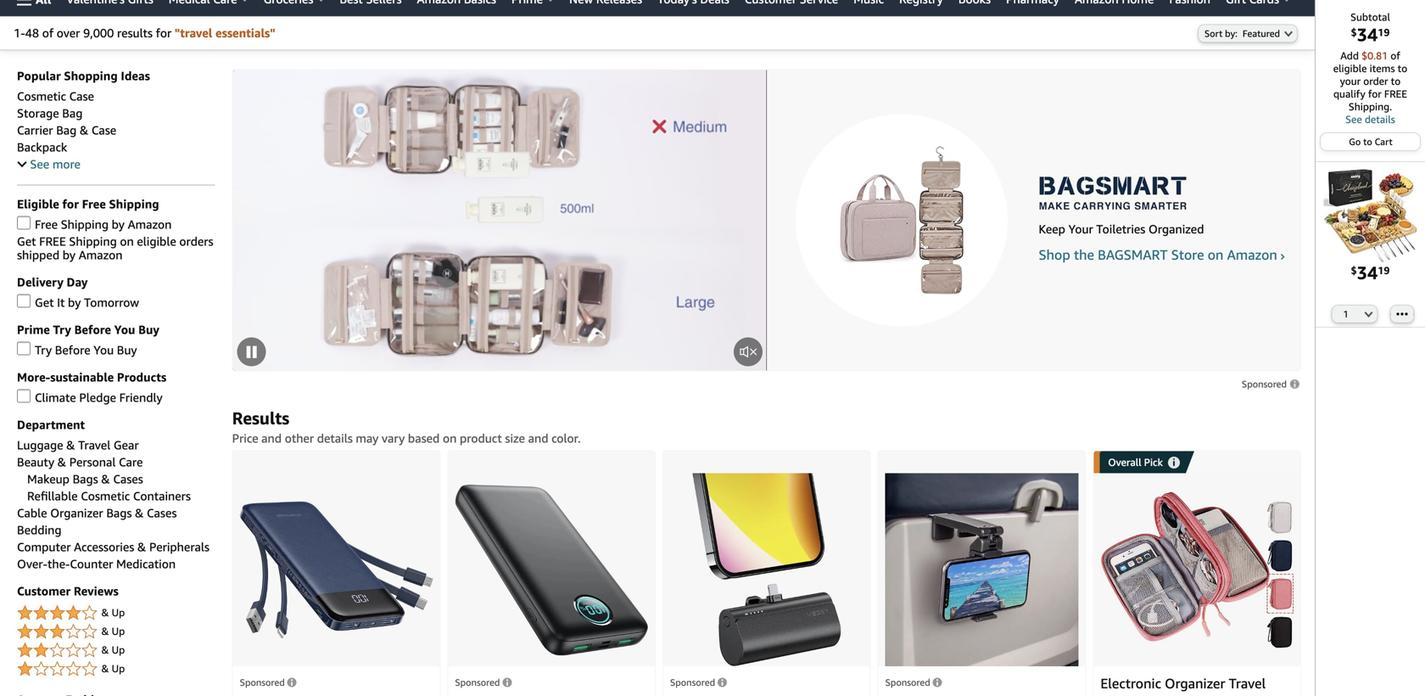 Task type: describe. For each thing, give the bounding box(es) containing it.
go
[[1350, 136, 1362, 147]]

see more
[[30, 157, 81, 171]]

department luggage & travel gear beauty & personal care makeup bags & cases refillable cosmetic containers cable organizer bags & cases bedding computer accessories & peripherals over-the-counter medication
[[17, 418, 210, 571]]

cosmetic case link
[[17, 89, 94, 103]]

2 and from the left
[[528, 431, 549, 445]]

free inside free shipping by amazon get free shipping on eligible orders shipped by amazon
[[35, 217, 58, 231]]

by:
[[1226, 28, 1238, 39]]

add
[[1341, 50, 1360, 62]]

1
[[1344, 309, 1349, 320]]

results price and other details may vary based on product size and color.
[[232, 408, 581, 445]]

accessories
[[74, 540, 134, 554]]

1 vertical spatial to
[[1392, 75, 1402, 87]]

& up for 4 stars & up element
[[102, 606, 125, 618]]

4 stars & up element
[[17, 603, 215, 623]]

mute sponsored video image
[[734, 337, 763, 366]]

tomorrow
[[84, 295, 139, 309]]

climate
[[35, 390, 76, 404]]

shipped
[[17, 248, 60, 262]]

the-
[[48, 557, 70, 571]]

sort
[[1205, 28, 1223, 39]]

computer accessories & peripherals link
[[17, 540, 210, 554]]

bagsmart
[[1098, 246, 1168, 263]]

backpack
[[17, 140, 67, 154]]

it
[[57, 295, 65, 309]]

color.
[[552, 431, 581, 445]]

more-sustainable products
[[17, 370, 167, 384]]

eligible
[[17, 197, 59, 211]]

electronic organizer travel usb cable accessorie
[[1101, 675, 1267, 696]]

order
[[1364, 75, 1389, 87]]

the
[[1075, 246, 1095, 263]]

popular
[[17, 69, 61, 83]]

prime try before you buy
[[17, 323, 159, 337]]

makeup
[[27, 472, 70, 486]]

your
[[1069, 222, 1094, 236]]

& up the makeup
[[58, 455, 66, 469]]

1 star & up element
[[17, 659, 215, 679]]

9,000
[[83, 26, 114, 40]]

cable inside "department luggage & travel gear beauty & personal care makeup bags & cases refillable cosmetic containers cable organizer bags & cases bedding computer accessories & peripherals over-the-counter medication"
[[17, 506, 47, 520]]

0 horizontal spatial bags
[[73, 472, 98, 486]]

luggage & travel gear link
[[17, 438, 139, 452]]

cosmetic inside "department luggage & travel gear beauty & personal care makeup bags & cases refillable cosmetic containers cable organizer bags & cases bedding computer accessories & peripherals over-the-counter medication"
[[81, 489, 130, 503]]

results
[[117, 26, 153, 40]]

0 vertical spatial case
[[69, 89, 94, 103]]

checkbox image for try
[[17, 342, 31, 355]]

sponsored ad - veger mini portable charger for iphone, 5000mah 20w pd fast charging battery pack, cordless portable extern... image
[[693, 473, 842, 666]]

1 & up link from the top
[[17, 603, 215, 623]]

checkbox image for get
[[17, 294, 31, 308]]

4 & up link from the top
[[17, 659, 215, 679]]

customer reviews
[[17, 584, 119, 598]]

details inside navigation navigation
[[1366, 113, 1396, 125]]

1-48 of over 9,000 results for "travel essentials"
[[14, 26, 276, 40]]

1 vertical spatial by
[[63, 248, 76, 262]]

overall
[[1109, 456, 1142, 468]]

other
[[285, 431, 314, 445]]

1 vertical spatial bags
[[106, 506, 132, 520]]

$ inside subtotal $ 34 19
[[1352, 26, 1358, 38]]

checkbox image for free shipping by amazon
[[17, 216, 31, 230]]

subtotal $ 34 19
[[1351, 11, 1391, 45]]

0 vertical spatial before
[[74, 323, 111, 337]]

makeup bags & cases link
[[27, 472, 143, 486]]

sponsored for sponsored ad - portable charger with built in cables, portable charger with cords wires slim 10000mah travel essentials ba... image
[[240, 677, 285, 688]]

0 vertical spatial try
[[53, 323, 71, 337]]

sponsored for sponsored ad - portable charger power bank 30,800mah lcd display power bank,25w pd fast charging +qc 4.0 quick phone charg... image
[[455, 677, 500, 688]]

1 vertical spatial case
[[92, 123, 116, 137]]

cable organizer bags & cases link
[[17, 506, 177, 520]]

$0.81
[[1362, 50, 1389, 62]]

$ inside $ 34 19
[[1352, 265, 1358, 276]]

sponsored for sponsored ad - veger mini portable charger for iphone, 5000mah 20w pd fast charging battery pack, cordless portable extern... image
[[671, 677, 716, 688]]

see for see details
[[1346, 113, 1363, 125]]

eligible inside "of eligible items to your order to qualify for free shipping."
[[1334, 62, 1368, 74]]

try before you buy link
[[17, 342, 137, 357]]

containers
[[133, 489, 191, 503]]

climate pledge friendly
[[35, 390, 163, 404]]

for inside "of eligible items to your order to qualify for free shipping."
[[1369, 88, 1383, 100]]

dropdown image
[[1285, 30, 1294, 37]]

sponsored button for sponsored ad - portable charger with built in cables, portable charger with cords wires slim 10000mah travel essentials ba... image
[[240, 677, 297, 688]]

extender expand image
[[17, 158, 27, 167]]

checkbox image for climate pledge friendly
[[17, 389, 31, 403]]

bedding
[[17, 523, 61, 537]]

counter
[[70, 557, 113, 571]]

ideas
[[121, 69, 150, 83]]

by for shipping
[[112, 217, 125, 231]]

cosmetic inside 'cosmetic case storage bag carrier bag & case backpack'
[[17, 89, 66, 103]]

vary
[[382, 431, 405, 445]]

electronic organizer travel usb cable accessorie link
[[1101, 675, 1267, 696]]

& up medication
[[137, 540, 146, 554]]

day
[[67, 275, 88, 289]]

refillable cosmetic containers link
[[27, 489, 191, 503]]

& up beauty & personal care link
[[66, 438, 75, 452]]

results
[[232, 408, 290, 428]]

details inside results price and other details may vary based on product size and color.
[[317, 431, 353, 445]]

sponsored ad - portable charger power bank 30,800mah lcd display power bank,25w pd fast charging +qc 4.0 quick phone charg... image
[[455, 484, 648, 656]]

2 horizontal spatial amazon
[[1228, 246, 1282, 263]]

& up for 1 star & up element
[[102, 662, 125, 674]]

0 vertical spatial of
[[42, 26, 54, 40]]

subtotal
[[1351, 11, 1391, 23]]

get inside get it by tomorrow link
[[35, 295, 54, 309]]

2 vertical spatial shipping
[[69, 234, 117, 248]]

on inside free shipping by amazon get free shipping on eligible orders shipped by amazon
[[120, 234, 134, 248]]

free shipping by amazon get free shipping on eligible orders shipped by amazon
[[17, 217, 214, 262]]

usb
[[1101, 696, 1127, 696]]

essentials"
[[216, 26, 276, 40]]

0 vertical spatial buy
[[138, 323, 159, 337]]

2 stars & up element
[[17, 640, 215, 661]]

pick
[[1145, 456, 1164, 468]]

0 vertical spatial bag
[[62, 106, 83, 120]]

19 inside $ 34 19
[[1379, 265, 1391, 276]]

of eligible items to your order to qualify for free shipping.
[[1334, 50, 1408, 112]]

sponsored button for the sponsored ad - perilogics universal in flight airplane phone holder mount. hands free viewing with multi-directional dual ... image
[[886, 677, 943, 688]]

bedding link
[[17, 523, 61, 537]]

& down 4 stars & up element
[[102, 625, 109, 637]]

based
[[408, 431, 440, 445]]

more
[[52, 157, 81, 171]]

over-
[[17, 557, 48, 571]]

qualify
[[1334, 88, 1366, 100]]

beauty & personal care link
[[17, 455, 143, 469]]

mute sponsored video element
[[730, 333, 767, 370]]

& up for 2 stars & up element
[[102, 644, 125, 656]]

up for 4 stars & up element
[[112, 606, 125, 618]]

gear
[[114, 438, 139, 452]]

up for 3 stars & up element
[[112, 625, 125, 637]]

go to cart link
[[1322, 133, 1421, 150]]

care
[[119, 455, 143, 469]]

friendly
[[119, 390, 163, 404]]

2 & up link from the top
[[17, 622, 215, 642]]

& up refillable cosmetic containers 'link'
[[101, 472, 110, 486]]

1 vertical spatial shipping
[[61, 217, 109, 231]]

size
[[505, 431, 525, 445]]

organizer inside "department luggage & travel gear beauty & personal care makeup bags & cases refillable cosmetic containers cable organizer bags & cases bedding computer accessories & peripherals over-the-counter medication"
[[50, 506, 103, 520]]

add $0.81
[[1341, 50, 1391, 62]]

sponsored ad from bagsmart. shop the bagsmart store on amazon. image
[[1039, 176, 1188, 210]]

& up for 3 stars & up element
[[102, 625, 125, 637]]



Task type: locate. For each thing, give the bounding box(es) containing it.
& inside 'cosmetic case storage bag carrier bag & case backpack'
[[80, 123, 88, 137]]

for right results
[[156, 26, 172, 40]]

1 19 from the top
[[1379, 26, 1391, 38]]

you
[[114, 323, 135, 337], [94, 343, 114, 357]]

try before you buy
[[35, 343, 137, 357]]

details left may at the left bottom
[[317, 431, 353, 445]]

2 vertical spatial for
[[62, 197, 79, 211]]

keep your toiletries organized
[[1039, 222, 1205, 236]]

try
[[53, 323, 71, 337], [35, 343, 52, 357]]

sponsored button
[[1243, 375, 1302, 392], [240, 677, 297, 688], [455, 677, 512, 688], [671, 677, 727, 688], [886, 677, 943, 688]]

0 vertical spatial organizer
[[50, 506, 103, 520]]

shop the bagsmart store on
[[1039, 246, 1228, 263]]

1 horizontal spatial see
[[1346, 113, 1363, 125]]

1 vertical spatial see
[[30, 157, 49, 171]]

organizer right the "electronic"
[[1166, 675, 1226, 691]]

1 vertical spatial of
[[1391, 50, 1401, 62]]

free down eligible
[[39, 234, 66, 248]]

0 horizontal spatial free
[[35, 217, 58, 231]]

1 vertical spatial cosmetic
[[81, 489, 130, 503]]

electronic
[[1101, 675, 1162, 691]]

up up 3 stars & up element
[[112, 606, 125, 618]]

over
[[57, 26, 80, 40]]

cable down the "electronic"
[[1130, 696, 1165, 696]]

luggage
[[17, 438, 63, 452]]

19 down subtotal
[[1379, 26, 1391, 38]]

3 up from the top
[[112, 644, 125, 656]]

1 horizontal spatial free
[[1385, 88, 1408, 100]]

over-the-counter medication link
[[17, 557, 176, 571]]

organizer down refillable
[[50, 506, 103, 520]]

1 vertical spatial travel
[[1230, 675, 1267, 691]]

0 horizontal spatial cable
[[17, 506, 47, 520]]

case
[[69, 89, 94, 103], [92, 123, 116, 137]]

1 horizontal spatial bags
[[106, 506, 132, 520]]

storage bag link
[[17, 106, 83, 120]]

details down "shipping."
[[1366, 113, 1396, 125]]

eligible inside free shipping by amazon get free shipping on eligible orders shipped by amazon
[[137, 234, 176, 248]]

department
[[17, 418, 85, 432]]

1 horizontal spatial of
[[1391, 50, 1401, 62]]

checkbox image
[[17, 294, 31, 308], [17, 342, 31, 355]]

travel inside electronic organizer travel usb cable accessorie
[[1230, 675, 1267, 691]]

1 34 from the top
[[1358, 24, 1379, 45]]

& up link down reviews
[[17, 603, 215, 623]]

up for 2 stars & up element
[[112, 644, 125, 656]]

keep your toiletries organized link
[[1039, 222, 1205, 236]]

2 up from the top
[[112, 625, 125, 637]]

& down 3 stars & up element
[[102, 644, 109, 656]]

bags down beauty & personal care link
[[73, 472, 98, 486]]

2 & up from the top
[[102, 625, 125, 637]]

see details
[[1346, 113, 1396, 125]]

19
[[1379, 26, 1391, 38], [1379, 265, 1391, 276]]

1 horizontal spatial cable
[[1130, 696, 1165, 696]]

1 vertical spatial before
[[55, 343, 90, 357]]

you down prime try before you buy
[[94, 343, 114, 357]]

34 down subtotal
[[1358, 24, 1379, 45]]

0 horizontal spatial try
[[35, 343, 52, 357]]

4 up from the top
[[112, 662, 125, 674]]

eligible left orders
[[137, 234, 176, 248]]

case down popular shopping ideas
[[69, 89, 94, 103]]

2 34 from the top
[[1358, 262, 1379, 283]]

2 vertical spatial by
[[68, 295, 81, 309]]

cable
[[17, 506, 47, 520], [1130, 696, 1165, 696]]

2 horizontal spatial for
[[1369, 88, 1383, 100]]

1 vertical spatial try
[[35, 343, 52, 357]]

by right it
[[68, 295, 81, 309]]

cosmetic up storage
[[17, 89, 66, 103]]

reviews
[[74, 584, 119, 598]]

dropdown image
[[1365, 311, 1374, 318]]

0 vertical spatial cable
[[17, 506, 47, 520]]

cases
[[113, 472, 143, 486], [147, 506, 177, 520]]

1 vertical spatial free
[[39, 234, 66, 248]]

& up the more
[[80, 123, 88, 137]]

on
[[120, 234, 134, 248], [1208, 246, 1224, 263], [443, 431, 457, 445]]

0 vertical spatial free
[[82, 197, 106, 211]]

case down shopping
[[92, 123, 116, 137]]

try up try before you buy link
[[53, 323, 71, 337]]

1 horizontal spatial try
[[53, 323, 71, 337]]

see more button
[[17, 157, 81, 171]]

$ down subtotal
[[1352, 26, 1358, 38]]

34 up dropdown image on the top
[[1358, 262, 1379, 283]]

0 horizontal spatial of
[[42, 26, 54, 40]]

electronic organizer travel usb cable accessories bag/case,waterproof for power bank,charging cords,chargers,mouse ,earpho... image
[[1101, 492, 1294, 648]]

& up
[[102, 606, 125, 618], [102, 625, 125, 637], [102, 644, 125, 656], [102, 662, 125, 674]]

free down eligible
[[35, 217, 58, 231]]

customer
[[17, 584, 71, 598]]

get
[[17, 234, 36, 248], [35, 295, 54, 309]]

0 horizontal spatial travel
[[78, 438, 111, 452]]

shop
[[1039, 246, 1071, 263]]

climate pledge friendly link
[[17, 389, 163, 404]]

1 vertical spatial cable
[[1130, 696, 1165, 696]]

before down prime try before you buy
[[55, 343, 90, 357]]

0 vertical spatial to
[[1399, 62, 1408, 74]]

eligible for free shipping
[[17, 197, 159, 211]]

checkbox image down delivery
[[17, 294, 31, 308]]

see for see more
[[30, 157, 49, 171]]

3 & up from the top
[[102, 644, 125, 656]]

price
[[232, 431, 258, 445]]

delivery
[[17, 275, 64, 289]]

0 vertical spatial checkbox image
[[17, 294, 31, 308]]

"travel
[[175, 26, 213, 40]]

to down "items"
[[1392, 75, 1402, 87]]

get it by tomorrow
[[35, 295, 139, 309]]

& up link up 1 star & up element
[[17, 622, 215, 642]]

1 vertical spatial bag
[[56, 123, 77, 137]]

orders
[[179, 234, 214, 248]]

cases down the care
[[113, 472, 143, 486]]

up down 4 stars & up element
[[112, 625, 125, 637]]

buy up products
[[117, 343, 137, 357]]

3 & up link from the top
[[17, 640, 215, 661]]

eligible up your
[[1334, 62, 1368, 74]]

1 vertical spatial 19
[[1379, 265, 1391, 276]]

checkbox image inside try before you buy link
[[17, 342, 31, 355]]

1 vertical spatial checkbox image
[[17, 389, 31, 403]]

1 vertical spatial get
[[35, 295, 54, 309]]

bags
[[73, 472, 98, 486], [106, 506, 132, 520]]

checkbox image down more-
[[17, 389, 31, 403]]

2 checkbox image from the top
[[17, 342, 31, 355]]

34 inside subtotal $ 34 19
[[1358, 24, 1379, 45]]

on down eligible for free shipping
[[120, 234, 134, 248]]

$ down smirly charcuterie boards gift set: charcuterie board set, bamboo cheese board set - unique valentines day gifts for her - house warming gifts new home, wedding gifts for couple, bridal shower gift 'image'
[[1352, 265, 1358, 276]]

sponsored button for sponsored ad - portable charger power bank 30,800mah lcd display power bank,25w pd fast charging +qc 4.0 quick phone charg... image
[[455, 677, 512, 688]]

1 up from the top
[[112, 606, 125, 618]]

and right "size"
[[528, 431, 549, 445]]

& up down 2 stars & up element
[[102, 662, 125, 674]]

2 $ from the top
[[1352, 265, 1358, 276]]

by down eligible for free shipping
[[112, 217, 125, 231]]

amazon right store
[[1228, 246, 1282, 263]]

& up down 4 stars & up element
[[102, 625, 125, 637]]

details
[[1366, 113, 1396, 125], [317, 431, 353, 445]]

get it by tomorrow link
[[17, 294, 139, 309]]

& up down 3 stars & up element
[[102, 644, 125, 656]]

cable up bedding
[[17, 506, 47, 520]]

0 vertical spatial cases
[[113, 472, 143, 486]]

go to cart
[[1350, 136, 1394, 147]]

bag down storage bag link
[[56, 123, 77, 137]]

get left it
[[35, 295, 54, 309]]

cable inside electronic organizer travel usb cable accessorie
[[1130, 696, 1165, 696]]

1-
[[14, 26, 25, 40]]

1 $ from the top
[[1352, 26, 1358, 38]]

prime
[[17, 323, 50, 337]]

bags down refillable cosmetic containers 'link'
[[106, 506, 132, 520]]

0 vertical spatial cosmetic
[[17, 89, 66, 103]]

storage
[[17, 106, 59, 120]]

0 vertical spatial for
[[156, 26, 172, 40]]

34
[[1358, 24, 1379, 45], [1358, 262, 1379, 283]]

product
[[460, 431, 502, 445]]

0 horizontal spatial organizer
[[50, 506, 103, 520]]

sponsored button for sponsored ad - veger mini portable charger for iphone, 5000mah 20w pd fast charging battery pack, cordless portable extern... image
[[671, 677, 727, 688]]

0 horizontal spatial for
[[62, 197, 79, 211]]

sponsored ad - portable charger with built in cables, portable charger with cords wires slim 10000mah travel essentials ba... image
[[240, 501, 433, 638]]

checkbox image down "prime"
[[17, 342, 31, 355]]

0 horizontal spatial amazon
[[79, 248, 123, 262]]

sustainable
[[50, 370, 114, 384]]

free
[[82, 197, 106, 211], [35, 217, 58, 231]]

1 vertical spatial 34
[[1358, 262, 1379, 283]]

see down "shipping."
[[1346, 113, 1363, 125]]

1 vertical spatial you
[[94, 343, 114, 357]]

cosmetic case storage bag carrier bag & case backpack
[[17, 89, 116, 154]]

featured
[[1243, 28, 1281, 39]]

1 checkbox image from the top
[[17, 216, 31, 230]]

and down results
[[262, 431, 282, 445]]

products
[[117, 370, 167, 384]]

1 horizontal spatial on
[[443, 431, 457, 445]]

1 horizontal spatial eligible
[[1334, 62, 1368, 74]]

cosmetic up cable organizer bags & cases 'link'
[[81, 489, 130, 503]]

up for 1 star & up element
[[112, 662, 125, 674]]

sponsored ad - perilogics universal in flight airplane phone holder mount. hands free viewing with multi-directional dual ... image
[[886, 473, 1079, 666]]

0 horizontal spatial cases
[[113, 472, 143, 486]]

0 vertical spatial details
[[1366, 113, 1396, 125]]

1 horizontal spatial cases
[[147, 506, 177, 520]]

see down backpack link
[[30, 157, 49, 171]]

0 vertical spatial get
[[17, 234, 36, 248]]

1 vertical spatial checkbox image
[[17, 342, 31, 355]]

to
[[1399, 62, 1408, 74], [1392, 75, 1402, 87], [1364, 136, 1373, 147]]

backpack link
[[17, 140, 67, 154]]

1 horizontal spatial organizer
[[1166, 675, 1226, 691]]

& down the containers
[[135, 506, 144, 520]]

pledge
[[79, 390, 116, 404]]

& up link down 4 stars & up element
[[17, 640, 215, 661]]

before up try before you buy
[[74, 323, 111, 337]]

checkbox image inside get it by tomorrow link
[[17, 294, 31, 308]]

travel inside "department luggage & travel gear beauty & personal care makeup bags & cases refillable cosmetic containers cable organizer bags & cases bedding computer accessories & peripherals over-the-counter medication"
[[78, 438, 111, 452]]

0 vertical spatial see
[[1346, 113, 1363, 125]]

19 inside subtotal $ 34 19
[[1379, 26, 1391, 38]]

more-
[[17, 370, 50, 384]]

48
[[25, 26, 39, 40]]

on right based
[[443, 431, 457, 445]]

checkbox image down eligible
[[17, 216, 31, 230]]

medication
[[116, 557, 176, 571]]

may
[[356, 431, 379, 445]]

0 vertical spatial eligible
[[1334, 62, 1368, 74]]

1 horizontal spatial buy
[[138, 323, 159, 337]]

0 vertical spatial 34
[[1358, 24, 1379, 45]]

of up "items"
[[1391, 50, 1401, 62]]

1 horizontal spatial amazon
[[128, 217, 172, 231]]

get down eligible
[[17, 234, 36, 248]]

sponsored for the sponsored ad - perilogics universal in flight airplane phone holder mount. hands free viewing with multi-directional dual ... image
[[886, 677, 931, 688]]

smirly charcuterie boards gift set: charcuterie board set, bamboo cheese board set - unique valentines day gifts for her - house warming gifts new home, wedding gifts for couple, bridal shower gift image
[[1325, 169, 1418, 262]]

1 vertical spatial for
[[1369, 88, 1383, 100]]

1 vertical spatial $
[[1352, 265, 1358, 276]]

items
[[1371, 62, 1396, 74]]

free up free shipping by amazon get free shipping on eligible orders shipped by amazon
[[82, 197, 106, 211]]

shopping
[[64, 69, 118, 83]]

free inside free shipping by amazon get free shipping on eligible orders shipped by amazon
[[39, 234, 66, 248]]

1 horizontal spatial details
[[1366, 113, 1396, 125]]

0 vertical spatial you
[[114, 323, 135, 337]]

popular shopping ideas
[[17, 69, 150, 83]]

0 horizontal spatial cosmetic
[[17, 89, 66, 103]]

1 horizontal spatial free
[[82, 197, 106, 211]]

computer
[[17, 540, 71, 554]]

1 horizontal spatial for
[[156, 26, 172, 40]]

0 vertical spatial shipping
[[109, 197, 159, 211]]

3 stars & up element
[[17, 622, 215, 642]]

0 vertical spatial travel
[[78, 438, 111, 452]]

1 horizontal spatial cosmetic
[[81, 489, 130, 503]]

1 vertical spatial free
[[35, 217, 58, 231]]

0 horizontal spatial see
[[30, 157, 49, 171]]

try down "prime"
[[35, 343, 52, 357]]

& up link down 3 stars & up element
[[17, 659, 215, 679]]

0 vertical spatial $
[[1352, 26, 1358, 38]]

19 down smirly charcuterie boards gift set: charcuterie board set, bamboo cheese board set - unique valentines day gifts for her - house warming gifts new home, wedding gifts for couple, bridal shower gift 'image'
[[1379, 265, 1391, 276]]

$ 34 19
[[1352, 262, 1391, 283]]

0 vertical spatial bags
[[73, 472, 98, 486]]

free inside "of eligible items to your order to qualify for free shipping."
[[1385, 88, 1408, 100]]

free
[[1385, 88, 1408, 100], [39, 234, 66, 248]]

before
[[74, 323, 111, 337], [55, 343, 90, 357]]

1 horizontal spatial travel
[[1230, 675, 1267, 691]]

bag up carrier bag & case link
[[62, 106, 83, 120]]

beauty
[[17, 455, 54, 469]]

bag
[[62, 106, 83, 120], [56, 123, 77, 137]]

& down 2 stars & up element
[[102, 662, 109, 674]]

1 vertical spatial cases
[[147, 506, 177, 520]]

4 & up from the top
[[102, 662, 125, 674]]

0 vertical spatial 19
[[1379, 26, 1391, 38]]

up down 3 stars & up element
[[112, 644, 125, 656]]

1 and from the left
[[262, 431, 282, 445]]

keep
[[1039, 222, 1066, 236]]

1 vertical spatial details
[[317, 431, 353, 445]]

0 vertical spatial free
[[1385, 88, 1408, 100]]

0 horizontal spatial eligible
[[137, 234, 176, 248]]

of right 48
[[42, 26, 54, 40]]

get inside free shipping by amazon get free shipping on eligible orders shipped by amazon
[[17, 234, 36, 248]]

1 checkbox image from the top
[[17, 294, 31, 308]]

1 vertical spatial organizer
[[1166, 675, 1226, 691]]

0 vertical spatial by
[[112, 217, 125, 231]]

see details link
[[1325, 113, 1418, 126]]

by for it
[[68, 295, 81, 309]]

1 vertical spatial buy
[[117, 343, 137, 357]]

organizer inside electronic organizer travel usb cable accessorie
[[1166, 675, 1226, 691]]

for down order on the right of page
[[1369, 88, 1383, 100]]

to right "items"
[[1399, 62, 1408, 74]]

you down tomorrow
[[114, 323, 135, 337]]

0 horizontal spatial buy
[[117, 343, 137, 357]]

& up 3 stars & up element
[[102, 606, 109, 618]]

0 horizontal spatial details
[[317, 431, 353, 445]]

to right go
[[1364, 136, 1373, 147]]

amazon up day
[[79, 248, 123, 262]]

on right store
[[1208, 246, 1224, 263]]

shipping.
[[1350, 101, 1393, 112]]

navigation navigation
[[0, 0, 1426, 696]]

on inside results price and other details may vary based on product size and color.
[[443, 431, 457, 445]]

2 vertical spatial to
[[1364, 136, 1373, 147]]

amazon down eligible for free shipping
[[128, 217, 172, 231]]

of inside "of eligible items to your order to qualify for free shipping."
[[1391, 50, 1401, 62]]

0 horizontal spatial and
[[262, 431, 282, 445]]

free down order on the right of page
[[1385, 88, 1408, 100]]

up down 2 stars & up element
[[112, 662, 125, 674]]

buy down tomorrow
[[138, 323, 159, 337]]

& up up 3 stars & up element
[[102, 606, 125, 618]]

0 horizontal spatial free
[[39, 234, 66, 248]]

organized
[[1149, 222, 1205, 236]]

personal
[[69, 455, 116, 469]]

peripherals
[[149, 540, 210, 554]]

cosmetic
[[17, 89, 66, 103], [81, 489, 130, 503]]

see inside navigation navigation
[[1346, 113, 1363, 125]]

of
[[42, 26, 54, 40], [1391, 50, 1401, 62]]

1 horizontal spatial and
[[528, 431, 549, 445]]

by up day
[[63, 248, 76, 262]]

2 19 from the top
[[1379, 265, 1391, 276]]

for right eligible
[[62, 197, 79, 211]]

1 vertical spatial eligible
[[137, 234, 176, 248]]

2 checkbox image from the top
[[17, 389, 31, 403]]

checkbox image
[[17, 216, 31, 230], [17, 389, 31, 403]]

checkbox image inside climate pledge friendly link
[[17, 389, 31, 403]]

0 vertical spatial checkbox image
[[17, 216, 31, 230]]

0 horizontal spatial on
[[120, 234, 134, 248]]

1 & up from the top
[[102, 606, 125, 618]]

overall pick
[[1109, 456, 1164, 468]]

cases down the containers
[[147, 506, 177, 520]]

2 horizontal spatial on
[[1208, 246, 1224, 263]]



Task type: vqa. For each thing, say whether or not it's contained in the screenshot.
what's
no



